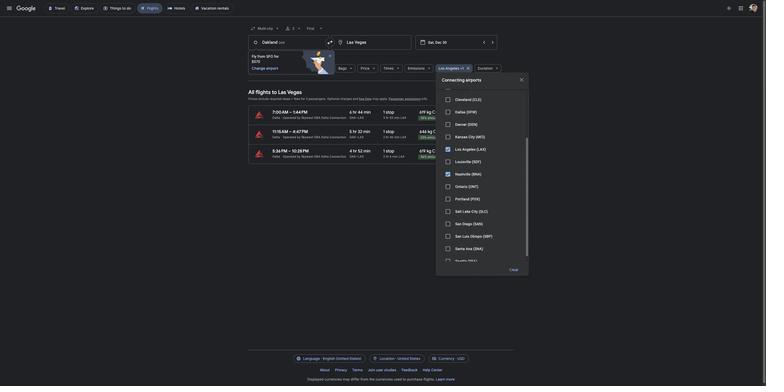 Task type: describe. For each thing, give the bounding box(es) containing it.
fly from sfo for $570 change airport
[[252, 54, 279, 71]]

charges
[[341, 97, 352, 101]]

emissions button
[[405, 62, 434, 75]]

dba for 10:28 pm
[[314, 155, 321, 159]]

32
[[358, 129, 363, 135]]

46
[[390, 136, 394, 139]]

operated by skywest dba delta connection for 5:36 pm – 10:28 pm
[[283, 155, 346, 159]]

burbank
[[456, 85, 469, 90]]

terms link
[[350, 367, 366, 375]]

(bna)
[[472, 173, 482, 177]]

san for san diego (san)
[[456, 222, 462, 226]]

only
[[505, 85, 513, 90]]

layover (1 of 1) is a 2 hr 6 min layover at los angeles international airport in los angeles. element
[[384, 155, 417, 159]]

passenger assistance button
[[389, 97, 421, 101]]

53
[[390, 116, 394, 120]]

differ
[[351, 378, 360, 382]]

Departure text field
[[428, 36, 480, 50]]

min inside 1 stop 3 hr 53 min lax
[[394, 116, 400, 120]]

taxes
[[283, 97, 291, 101]]

emissions for 6 hr 44 min
[[428, 117, 443, 120]]

$1,795 for $1,795
[[481, 149, 493, 154]]

learn
[[436, 378, 446, 382]]

(den)
[[468, 123, 478, 127]]

to inside the all flights to las vegas prices include required taxes + fees for 3 passengers. optional charges and bag fees may apply. passenger assistance
[[272, 89, 277, 96]]

leaves oakland international airport at 7:00 am on saturday, december 30 and arrives at harry reid international airport at 1:44 pm on saturday, december 30. element
[[273, 110, 308, 115]]

lax for 6 hr 44 min
[[401, 116, 407, 120]]

kg for 6 hr 44 min
[[427, 110, 432, 115]]

leaves oakland international airport at 11:15 am on saturday, december 30 and arrives at harry reid international airport at 4:47 pm on saturday, december 30. element
[[273, 129, 308, 135]]

1 stop 2 hr 6 min lax
[[384, 149, 405, 159]]

– inside 6 hr 44 min oak – las
[[356, 116, 358, 120]]

san diego (san)
[[456, 222, 483, 226]]

change
[[252, 66, 265, 71]]

feedback link
[[399, 367, 420, 375]]

4 hr 52 min oak – las
[[350, 149, 371, 159]]

trip
[[488, 136, 493, 140]]

3 inside 1 stop 3 hr 53 min lax
[[384, 116, 385, 120]]

3 button
[[283, 22, 304, 35]]

layover (1 of 1) is a 3 hr 53 min layover at los angeles international airport in los angeles. element
[[384, 116, 417, 120]]

(1)
[[274, 66, 279, 71]]

times
[[384, 66, 394, 71]]

stop for 4 hr 52 min
[[386, 149, 395, 154]]

total duration 5 hr 32 min. element
[[350, 129, 384, 135]]

$1,795 for $1,795 entire trip
[[481, 129, 493, 135]]

(sna)
[[474, 247, 484, 251]]

hr inside 5 hr 32 min oak – las
[[353, 129, 357, 135]]

change appearance image
[[723, 2, 736, 15]]

add flight
[[255, 56, 272, 60]]

lax for 5 hr 32 min
[[401, 136, 407, 139]]

min inside 1 stop 2 hr 46 min lax
[[394, 136, 400, 139]]

privacy link
[[333, 367, 350, 375]]

total duration 6 hr 44 min. element
[[350, 110, 384, 116]]

apply.
[[380, 97, 388, 101]]

price button
[[358, 62, 379, 75]]

co for 4 hr 52 min
[[432, 149, 439, 154]]

619 for 6 hr 44 min
[[420, 110, 426, 115]]

hr inside 1 stop 2 hr 6 min lax
[[386, 155, 389, 159]]

include
[[259, 97, 269, 101]]

salt lake city (slc)
[[456, 210, 488, 214]]

646
[[420, 129, 427, 135]]

- for 6 hr 44 min
[[420, 117, 421, 120]]

619 for 4 hr 52 min
[[420, 149, 426, 154]]

7:00 am – 1:44 pm
[[273, 110, 308, 115]]

7:00 am
[[273, 110, 289, 115]]

by for 10:28 pm
[[297, 155, 301, 159]]

english
[[323, 357, 335, 362]]

operated for 5:36 pm
[[283, 155, 296, 159]]

646 kg co
[[420, 129, 440, 135]]

luis
[[463, 235, 470, 239]]

total duration 4 hr 52 min. element
[[350, 149, 384, 155]]

– left "arrival time: 4:47 pm." text box
[[289, 129, 292, 135]]

connection for 6 hr 44 min
[[330, 116, 346, 120]]

angeles for (lax)
[[463, 148, 476, 152]]

(united
[[336, 357, 349, 362]]

flights.
[[424, 378, 435, 382]]

1 1795 us dollars text field from the top
[[481, 129, 493, 135]]

2 - from the top
[[420, 136, 421, 140]]

sfo
[[266, 54, 273, 59]]

6 hr 44 min oak – las
[[350, 110, 371, 120]]

leaves oakland international airport at 5:36 pm on saturday, december 30 and arrives at harry reid international airport at 10:28 pm on saturday, december 30. element
[[273, 149, 309, 154]]

2 emissions from the top
[[428, 136, 443, 140]]

1 horizontal spatial from
[[361, 378, 369, 382]]

los for los angeles +1
[[439, 66, 445, 71]]

help center
[[423, 369, 443, 373]]

about
[[320, 369, 330, 373]]

stop for 5 hr 32 min
[[386, 129, 395, 135]]

los angeles (lax)
[[456, 148, 486, 152]]

– inside 5 hr 32 min oak – las
[[356, 136, 358, 139]]

purchase
[[407, 378, 423, 382]]

more
[[447, 378, 455, 382]]

oak for 4
[[350, 155, 356, 159]]

times button
[[381, 62, 403, 75]]

2 1795 us dollars text field from the top
[[481, 149, 493, 154]]

add
[[255, 56, 262, 60]]

11:15 am
[[273, 129, 288, 135]]

619 kg co -36% emissions for 6 hr 44 min
[[420, 110, 443, 120]]

optional
[[327, 97, 340, 101]]

all flights to las vegas prices include required taxes + fees for 3 passengers. optional charges and bag fees may apply. passenger assistance
[[249, 89, 421, 101]]

min inside 4 hr 52 min oak – las
[[364, 149, 371, 154]]

co for 6 hr 44 min
[[432, 110, 439, 115]]

las for 32
[[358, 136, 364, 139]]

all for flights
[[249, 89, 255, 96]]

connecting
[[442, 78, 465, 83]]

2 for 5 hr 32 min
[[384, 136, 385, 139]]

4:47 pm
[[293, 129, 308, 135]]

terms
[[353, 369, 363, 373]]

louisville
[[456, 160, 471, 164]]

1:44 pm
[[293, 110, 308, 115]]

(cle)
[[473, 98, 482, 102]]

1 vertical spatial may
[[343, 378, 350, 382]]

1 stop 3 hr 53 min lax
[[384, 110, 407, 120]]

none text field inside search box
[[331, 35, 412, 50]]

emissions
[[408, 66, 425, 71]]

emissions for 4 hr 52 min
[[428, 155, 443, 159]]

1 vertical spatial co
[[434, 129, 440, 135]]

1 stop 2 hr 46 min lax
[[384, 129, 407, 139]]

– right 5:36 pm
[[289, 149, 291, 154]]

fly
[[252, 54, 257, 59]]

join user studies
[[368, 369, 397, 373]]

0 vertical spatial city
[[469, 135, 475, 139]]

duration button
[[475, 62, 502, 75]]

san for san luis obispo (sbp)
[[456, 235, 462, 239]]

airports
[[466, 78, 482, 83]]

4
[[350, 149, 352, 154]]

and
[[353, 97, 358, 101]]

Arrival time: 4:47 PM. text field
[[293, 129, 308, 135]]

by for 1:44 pm
[[297, 116, 301, 120]]

salt
[[456, 210, 462, 214]]

los angeles +1
[[439, 66, 464, 71]]

clear button
[[503, 264, 525, 277]]

1 currencies from the left
[[325, 378, 342, 382]]

operated for 7:00 am
[[283, 116, 296, 120]]

– left 1:44 pm
[[290, 110, 292, 115]]

1 stop flight. element for 5 hr 32 min
[[384, 129, 395, 135]]

help
[[423, 369, 431, 373]]

dallas (dfw)
[[456, 110, 477, 114]]

join user studies link
[[366, 367, 399, 375]]

connecting airports
[[442, 78, 482, 83]]

skywest for 4:47 pm
[[302, 136, 314, 139]]



Task type: vqa. For each thing, say whether or not it's contained in the screenshot.
Departure text box
yes



Task type: locate. For each thing, give the bounding box(es) containing it.
2 oak from the top
[[350, 136, 356, 139]]

lax inside 1 stop 2 hr 6 min lax
[[399, 155, 405, 159]]

36% for 6 hr 44 min
[[421, 117, 427, 120]]

oak inside 6 hr 44 min oak – las
[[350, 116, 356, 120]]

0 horizontal spatial currencies
[[325, 378, 342, 382]]

united
[[398, 357, 409, 362]]

3 stop from the top
[[386, 149, 395, 154]]

0 vertical spatial 1
[[384, 110, 385, 115]]

hr inside 6 hr 44 min oak – las
[[353, 110, 357, 115]]

1 vertical spatial for
[[301, 97, 305, 101]]

3 las from the top
[[358, 155, 364, 159]]

1 vertical spatial 1 stop flight. element
[[384, 129, 395, 135]]

1 vertical spatial 619
[[420, 149, 426, 154]]

2 for 4 hr 52 min
[[384, 155, 385, 159]]

las inside 5 hr 32 min oak – las
[[358, 136, 364, 139]]

1 stop flight. element for 4 hr 52 min
[[384, 149, 395, 155]]

assistance
[[405, 97, 421, 101]]

1 vertical spatial operated
[[283, 136, 296, 139]]

1 vertical spatial from
[[361, 378, 369, 382]]

all filters (1)
[[258, 66, 279, 71]]

1 619 kg co -36% emissions from the top
[[420, 110, 443, 120]]

1 vertical spatial san
[[456, 235, 462, 239]]

1 vertical spatial operated by skywest dba delta connection
[[283, 136, 346, 139]]

1 stop flight. element down 46
[[384, 149, 395, 155]]

hr left 46
[[386, 136, 389, 139]]

2 operated from the top
[[283, 136, 296, 139]]

lax for 4 hr 52 min
[[399, 155, 405, 159]]

(sdf)
[[472, 160, 482, 164]]

1 vertical spatial los
[[456, 148, 462, 152]]

hr right 5
[[353, 129, 357, 135]]

los down kansas
[[456, 148, 462, 152]]

0 vertical spatial operated
[[283, 116, 296, 120]]

0 vertical spatial -
[[420, 117, 421, 120]]

close dialog image
[[519, 77, 525, 83]]

skywest down 10:28 pm
[[302, 155, 314, 159]]

united states
[[398, 357, 421, 362]]

0 vertical spatial operated by skywest dba delta connection
[[283, 116, 346, 120]]

stop up 46
[[386, 129, 395, 135]]

+1
[[461, 66, 464, 71]]

stop up layover (1 of 1) is a 2 hr 6 min layover at los angeles international airport in los angeles. element
[[386, 149, 395, 154]]

2 vertical spatial connection
[[330, 155, 346, 159]]

1 up "layover (1 of 1) is a 2 hr 46 min layover at los angeles international airport in los angeles." element
[[384, 129, 385, 135]]

2 vertical spatial co
[[432, 149, 439, 154]]

denver
[[456, 123, 467, 127]]

1 oak from the top
[[350, 116, 356, 120]]

1 vertical spatial angeles
[[463, 148, 476, 152]]

connection down optional
[[330, 116, 346, 120]]

passenger
[[389, 97, 404, 101]]

all inside all filters (1) button
[[258, 66, 263, 71]]

all inside the all flights to las vegas prices include required taxes + fees for 3 passengers. optional charges and bag fees may apply. passenger assistance
[[249, 89, 255, 96]]

2 connection from the top
[[330, 136, 346, 139]]

the
[[370, 378, 375, 382]]

0 vertical spatial 619 kg co -36% emissions
[[420, 110, 443, 120]]

(dfw)
[[467, 110, 477, 114]]

for down vegas
[[301, 97, 305, 101]]

emissions
[[428, 117, 443, 120], [428, 136, 443, 140], [428, 155, 443, 159]]

Arrival time: 1:44 PM. text field
[[293, 110, 308, 115]]

0 vertical spatial $1,795
[[481, 129, 493, 135]]

operated for 11:15 am
[[283, 136, 296, 139]]

1 horizontal spatial fees
[[366, 97, 372, 101]]

connection left 5 hr 32 min oak – las
[[330, 136, 346, 139]]

stop inside 1 stop 3 hr 53 min lax
[[386, 110, 395, 115]]

1 - from the top
[[420, 117, 421, 120]]

1 for 6 hr 44 min
[[384, 110, 385, 115]]

1 vertical spatial -
[[420, 136, 421, 140]]

displayed
[[308, 378, 324, 382]]

oak down the 4
[[350, 155, 356, 159]]

ontario
[[456, 185, 468, 189]]

lax down "layover (1 of 1) is a 2 hr 46 min layover at los angeles international airport in los angeles." element
[[399, 155, 405, 159]]

angeles left "(lax)"
[[463, 148, 476, 152]]

619 kg co -36% emissions down -33% emissions
[[420, 149, 443, 159]]

flight
[[263, 56, 272, 60]]

clear
[[510, 268, 519, 273]]

1 horizontal spatial currencies
[[376, 378, 393, 382]]

operated down 11:15 am – 4:47 pm
[[283, 136, 296, 139]]

0 vertical spatial from
[[258, 54, 266, 59]]

1 vertical spatial 3
[[306, 97, 308, 101]]

Departure time: 5:36 PM. text field
[[273, 149, 288, 154]]

duration
[[478, 66, 493, 71]]

$570
[[252, 60, 260, 64]]

kg for 4 hr 52 min
[[427, 149, 432, 154]]

2 vertical spatial emissions
[[428, 155, 443, 159]]

connection left 4 hr 52 min oak – las
[[330, 155, 346, 159]]

1 vertical spatial lax
[[401, 136, 407, 139]]

currency
[[439, 357, 455, 362]]

36% for 4 hr 52 min
[[421, 155, 427, 159]]

0 vertical spatial for
[[274, 54, 279, 59]]

angeles for +1
[[446, 66, 460, 71]]

619
[[420, 110, 426, 115], [420, 149, 426, 154]]

2 left 46
[[384, 136, 385, 139]]

$1,795 down trip
[[481, 149, 493, 154]]

for right sfo
[[274, 54, 279, 59]]

skywest down 1:44 pm
[[302, 116, 314, 120]]

hr right the 4
[[353, 149, 357, 154]]

1 stop flight. element for 6 hr 44 min
[[384, 110, 395, 116]]

center
[[432, 369, 443, 373]]

0 vertical spatial co
[[432, 110, 439, 115]]

1 1 from the top
[[384, 110, 385, 115]]

stop for 6 hr 44 min
[[386, 110, 395, 115]]

0 horizontal spatial 6
[[350, 110, 352, 115]]

delta
[[273, 116, 280, 120], [321, 116, 329, 120], [273, 136, 280, 139], [321, 136, 329, 139], [273, 155, 280, 159], [321, 155, 329, 159]]

1 vertical spatial 2
[[384, 155, 385, 159]]

Departure time: 7:00 AM. text field
[[273, 110, 289, 115]]

san left luis
[[456, 235, 462, 239]]

min
[[364, 110, 371, 115], [394, 116, 400, 120], [364, 129, 371, 135], [394, 136, 400, 139], [364, 149, 371, 154], [393, 155, 398, 159]]

1795 us dollars text field down trip
[[481, 149, 493, 154]]

- up 646 at the top right of the page
[[420, 117, 421, 120]]

by down 10:28 pm
[[297, 155, 301, 159]]

Departure time: 11:15 AM. text field
[[273, 129, 288, 135]]

1 inside 1 stop 2 hr 46 min lax
[[384, 129, 385, 135]]

1 vertical spatial 619 kg co -36% emissions
[[420, 149, 443, 159]]

1 horizontal spatial angeles
[[463, 148, 476, 152]]

oak down 5
[[350, 136, 356, 139]]

0 vertical spatial las
[[358, 116, 364, 120]]

san
[[456, 222, 462, 226], [456, 235, 462, 239]]

2 vertical spatial dba
[[314, 155, 321, 159]]

1 vertical spatial emissions
[[428, 136, 443, 140]]

– down total duration 4 hr 52 min. element
[[356, 155, 358, 159]]

2 619 kg co -36% emissions from the top
[[420, 149, 443, 159]]

operated down leaves oakland international airport at 7:00 am on saturday, december 30 and arrives at harry reid international airport at 1:44 pm on saturday, december 30. element
[[283, 116, 296, 120]]

las down 52
[[358, 155, 364, 159]]

obispo
[[471, 235, 482, 239]]

6 left 44
[[350, 110, 352, 115]]

stop
[[386, 110, 395, 115], [386, 129, 395, 135], [386, 149, 395, 154]]

las inside 4 hr 52 min oak – las
[[358, 155, 364, 159]]

min inside 6 hr 44 min oak – las
[[364, 110, 371, 115]]

co up -33% emissions
[[434, 129, 440, 135]]

1 vertical spatial connection
[[330, 136, 346, 139]]

burbank (bur)
[[456, 85, 480, 90]]

2 vertical spatial stop
[[386, 149, 395, 154]]

hr inside 1 stop 2 hr 46 min lax
[[386, 136, 389, 139]]

6 down 46
[[390, 155, 392, 159]]

1 stop from the top
[[386, 110, 395, 115]]

all left filters
[[258, 66, 263, 71]]

1 vertical spatial las
[[358, 136, 364, 139]]

2 las from the top
[[358, 136, 364, 139]]

0 horizontal spatial may
[[343, 378, 350, 382]]

hr inside 1 stop 3 hr 53 min lax
[[386, 116, 389, 120]]

loading results progress bar
[[0, 17, 763, 18]]

angeles left +1
[[446, 66, 460, 71]]

0 vertical spatial emissions
[[428, 117, 443, 120]]

1 for 4 hr 52 min
[[384, 149, 385, 154]]

min right 44
[[364, 110, 371, 115]]

price
[[361, 66, 370, 71]]

2 2 from the top
[[384, 155, 385, 159]]

emissions up 646 kg co
[[428, 117, 443, 120]]

3 inside popup button
[[293, 26, 295, 31]]

1 fees from the left
[[294, 97, 300, 101]]

2 vertical spatial by
[[297, 155, 301, 159]]

about link
[[318, 367, 333, 375]]

619 down '33%'
[[420, 149, 426, 154]]

san left diego
[[456, 222, 462, 226]]

– down 44
[[356, 116, 358, 120]]

portland
[[456, 197, 470, 202]]

las inside 6 hr 44 min oak – las
[[358, 116, 364, 120]]

1 vertical spatial 6
[[390, 155, 392, 159]]

operated by skywest dba delta connection for 7:00 am – 1:44 pm
[[283, 116, 346, 120]]

(slc)
[[479, 210, 488, 214]]

lax right 46
[[401, 136, 407, 139]]

11:15 am – 4:47 pm
[[273, 129, 308, 135]]

by down 4:47 pm
[[297, 136, 301, 139]]

language
[[303, 357, 320, 362]]

0 vertical spatial may
[[373, 97, 379, 101]]

min inside 1 stop 2 hr 6 min lax
[[393, 155, 398, 159]]

las
[[278, 89, 286, 96]]

3 oak from the top
[[350, 155, 356, 159]]

hr left 53
[[386, 116, 389, 120]]

(sbp)
[[483, 235, 493, 239]]

nashville (bna)
[[456, 173, 482, 177]]

6
[[350, 110, 352, 115], [390, 155, 392, 159]]

1 vertical spatial oak
[[350, 136, 356, 139]]

angeles
[[446, 66, 460, 71], [463, 148, 476, 152]]

0 vertical spatial to
[[272, 89, 277, 96]]

to up required
[[272, 89, 277, 96]]

619 kg co -36% emissions up 646 kg co
[[420, 110, 443, 120]]

0 vertical spatial angeles
[[446, 66, 460, 71]]

los inside popup button
[[439, 66, 445, 71]]

2 vertical spatial operated
[[283, 155, 296, 159]]

36% down '33%'
[[421, 155, 427, 159]]

2 vertical spatial operated by skywest dba delta connection
[[283, 155, 346, 159]]

3 1 stop flight. element from the top
[[384, 149, 395, 155]]

2 vertical spatial 1
[[384, 149, 385, 154]]

1 vertical spatial city
[[472, 210, 478, 214]]

none search field containing connecting airports
[[249, 20, 529, 277]]

co up 646 kg co
[[432, 110, 439, 115]]

2 vertical spatial kg
[[427, 149, 432, 154]]

(pdx)
[[471, 197, 480, 202]]

1 2 from the top
[[384, 136, 385, 139]]

bag
[[359, 97, 365, 101]]

1 vertical spatial kg
[[428, 129, 433, 135]]

2 1 stop flight. element from the top
[[384, 129, 395, 135]]

nashville
[[456, 173, 471, 177]]

fees right + in the left of the page
[[294, 97, 300, 101]]

skywest down 4:47 pm
[[302, 136, 314, 139]]

2
[[384, 136, 385, 139], [384, 155, 385, 159]]

filters
[[264, 66, 274, 71]]

currencies down 'join user studies' link
[[376, 378, 393, 382]]

3 dba from the top
[[314, 155, 321, 159]]

1 vertical spatial dba
[[314, 136, 321, 139]]

1 san from the top
[[456, 222, 462, 226]]

1 619 from the top
[[420, 110, 426, 115]]

may left apply. on the top of page
[[373, 97, 379, 101]]

currencies down privacy
[[325, 378, 342, 382]]

2 currencies from the left
[[376, 378, 393, 382]]

(sea)
[[468, 260, 478, 264]]

lax inside 1 stop 2 hr 46 min lax
[[401, 136, 407, 139]]

1 stop flight. element up 53
[[384, 110, 395, 116]]

city left (mci)
[[469, 135, 475, 139]]

–
[[290, 110, 292, 115], [356, 116, 358, 120], [289, 129, 292, 135], [356, 136, 358, 139], [289, 149, 291, 154], [356, 155, 358, 159]]

1 connection from the top
[[330, 116, 346, 120]]

0 vertical spatial 2
[[384, 136, 385, 139]]

kg down -33% emissions
[[427, 149, 432, 154]]

- for 4 hr 52 min
[[420, 155, 421, 159]]

36% up 646 at the top right of the page
[[421, 117, 427, 120]]

by down 1:44 pm
[[297, 116, 301, 120]]

layover (1 of 1) is a 2 hr 46 min layover at los angeles international airport in los angeles. element
[[384, 135, 417, 140]]

may
[[373, 97, 379, 101], [343, 378, 350, 382]]

2 san from the top
[[456, 235, 462, 239]]

kg up -33% emissions
[[428, 129, 433, 135]]

3 - from the top
[[420, 155, 421, 159]]

operated by skywest dba delta connection down 4:47 pm
[[283, 136, 346, 139]]

– down 32
[[356, 136, 358, 139]]

emissions down -33% emissions
[[428, 155, 443, 159]]

0 horizontal spatial angeles
[[446, 66, 460, 71]]

kansas city (mci)
[[456, 135, 485, 139]]

dba for 1:44 pm
[[314, 116, 321, 120]]

0 vertical spatial oak
[[350, 116, 356, 120]]

1 by from the top
[[297, 116, 301, 120]]

1795 US dollars text field
[[481, 129, 493, 135], [481, 149, 493, 154]]

2 36% from the top
[[421, 155, 427, 159]]

user
[[376, 369, 384, 373]]

0 vertical spatial los
[[439, 66, 445, 71]]

0 vertical spatial by
[[297, 116, 301, 120]]

airlines button
[[309, 62, 333, 75]]

hr
[[353, 110, 357, 115], [386, 116, 389, 120], [353, 129, 357, 135], [386, 136, 389, 139], [353, 149, 357, 154], [386, 155, 389, 159]]

connection for 5 hr 32 min
[[330, 136, 346, 139]]

2 vertical spatial las
[[358, 155, 364, 159]]

0 horizontal spatial all
[[249, 89, 255, 96]]

to right used
[[403, 378, 407, 382]]

louisville (sdf)
[[456, 160, 482, 164]]

3 skywest from the top
[[302, 155, 314, 159]]

0 vertical spatial skywest
[[302, 116, 314, 120]]

diego
[[463, 222, 472, 226]]

privacy
[[335, 369, 347, 373]]

1 horizontal spatial to
[[403, 378, 407, 382]]

swap origin and destination. image
[[327, 39, 333, 46]]

for
[[274, 54, 279, 59], [301, 97, 305, 101]]

1 vertical spatial 1795 us dollars text field
[[481, 149, 493, 154]]

from inside fly from sfo for $570 change airport
[[258, 54, 266, 59]]

0 horizontal spatial fees
[[294, 97, 300, 101]]

$1,795 entire trip
[[479, 129, 493, 140]]

1 horizontal spatial los
[[456, 148, 462, 152]]

None field
[[249, 24, 282, 33], [305, 24, 326, 33], [249, 24, 282, 33], [305, 24, 326, 33]]

min right 46
[[394, 136, 400, 139]]

may left differ in the left bottom of the page
[[343, 378, 350, 382]]

hr left 44
[[353, 110, 357, 115]]

2 vertical spatial 1 stop flight. element
[[384, 149, 395, 155]]

0 horizontal spatial to
[[272, 89, 277, 96]]

1 vertical spatial 1
[[384, 129, 385, 135]]

0 horizontal spatial from
[[258, 54, 266, 59]]

1 inside 1 stop 3 hr 53 min lax
[[384, 110, 385, 115]]

dba for 4:47 pm
[[314, 136, 321, 139]]

1 horizontal spatial all
[[258, 66, 263, 71]]

2 dba from the top
[[314, 136, 321, 139]]

1 emissions from the top
[[428, 117, 443, 120]]

los for los angeles (lax)
[[456, 148, 462, 152]]

1 up layover (1 of 1) is a 2 hr 6 min layover at los angeles international airport in los angeles. element
[[384, 149, 385, 154]]

join
[[368, 369, 375, 373]]

city right the "lake"
[[472, 210, 478, 214]]

- down 646 at the top right of the page
[[420, 136, 421, 140]]

bags
[[339, 66, 347, 71]]

1 vertical spatial to
[[403, 378, 407, 382]]

all for filters
[[258, 66, 263, 71]]

None text field
[[331, 35, 412, 50]]

619 kg co -36% emissions for 4 hr 52 min
[[420, 149, 443, 159]]

dba
[[314, 116, 321, 120], [314, 136, 321, 139], [314, 155, 321, 159]]

5 hr 32 min oak – las
[[350, 129, 371, 139]]

lake
[[463, 210, 471, 214]]

english (united states)
[[323, 357, 362, 362]]

min inside 5 hr 32 min oak – las
[[364, 129, 371, 135]]

las down 44
[[358, 116, 364, 120]]

seattle
[[456, 260, 467, 264]]

0 vertical spatial connection
[[330, 116, 346, 120]]

0 vertical spatial 36%
[[421, 117, 427, 120]]

las for 44
[[358, 116, 364, 120]]

las down 32
[[358, 136, 364, 139]]

52
[[358, 149, 363, 154]]

operated by skywest dba delta connection down 10:28 pm
[[283, 155, 346, 159]]

los up connecting
[[439, 66, 445, 71]]

close image
[[328, 54, 332, 58]]

skywest for 1:44 pm
[[302, 116, 314, 120]]

1 vertical spatial by
[[297, 136, 301, 139]]

min right 52
[[364, 149, 371, 154]]

airport
[[266, 66, 278, 71]]

0 horizontal spatial for
[[274, 54, 279, 59]]

0 vertical spatial lax
[[401, 116, 407, 120]]

skywest
[[302, 116, 314, 120], [302, 136, 314, 139], [302, 155, 314, 159]]

0 vertical spatial all
[[258, 66, 263, 71]]

2 down total duration 4 hr 52 min. element
[[384, 155, 385, 159]]

$1,795 inside $1,795 entire trip
[[481, 129, 493, 135]]

all up prices
[[249, 89, 255, 96]]

1795 us dollars text field up trip
[[481, 129, 493, 135]]

0 vertical spatial 6
[[350, 110, 352, 115]]

1 horizontal spatial 3
[[306, 97, 308, 101]]

2 1 from the top
[[384, 129, 385, 135]]

0 vertical spatial san
[[456, 222, 462, 226]]

co down -33% emissions
[[432, 149, 439, 154]]

1 vertical spatial 36%
[[421, 155, 427, 159]]

prices
[[249, 97, 258, 101]]

0 vertical spatial dba
[[314, 116, 321, 120]]

1 1 stop flight. element from the top
[[384, 110, 395, 116]]

2 vertical spatial lax
[[399, 155, 405, 159]]

1 operated from the top
[[283, 116, 296, 120]]

oak up 5
[[350, 116, 356, 120]]

used
[[394, 378, 402, 382]]

2 operated by skywest dba delta connection from the top
[[283, 136, 346, 139]]

2 vertical spatial -
[[420, 155, 421, 159]]

1 for 5 hr 32 min
[[384, 129, 385, 135]]

fees right "bag"
[[366, 97, 372, 101]]

1 inside 1 stop 2 hr 6 min lax
[[384, 149, 385, 154]]

0 vertical spatial 3
[[293, 26, 295, 31]]

2 $1,795 from the top
[[481, 149, 493, 154]]

by for 4:47 pm
[[297, 136, 301, 139]]

hr inside 4 hr 52 min oak – las
[[353, 149, 357, 154]]

1 down apply. on the top of page
[[384, 110, 385, 115]]

lax
[[401, 116, 407, 120], [401, 136, 407, 139], [399, 155, 405, 159]]

None search field
[[249, 20, 529, 277]]

1 las from the top
[[358, 116, 364, 120]]

None text field
[[249, 35, 329, 50]]

operated down 5:36 pm – 10:28 pm
[[283, 155, 296, 159]]

operated by skywest dba delta connection down 1:44 pm
[[283, 116, 346, 120]]

1 $1,795 from the top
[[481, 129, 493, 135]]

6 inside 1 stop 2 hr 6 min lax
[[390, 155, 392, 159]]

kg up 646 kg co
[[427, 110, 432, 115]]

3 connection from the top
[[330, 155, 346, 159]]

1 operated by skywest dba delta connection from the top
[[283, 116, 346, 120]]

0 vertical spatial stop
[[386, 110, 395, 115]]

kg
[[427, 110, 432, 115], [428, 129, 433, 135], [427, 149, 432, 154]]

1 horizontal spatial may
[[373, 97, 379, 101]]

$1,795 up trip
[[481, 129, 493, 135]]

2 fees from the left
[[366, 97, 372, 101]]

1 vertical spatial $1,795
[[481, 149, 493, 154]]

2 vertical spatial oak
[[350, 155, 356, 159]]

lax right 53
[[401, 116, 407, 120]]

las for 52
[[358, 155, 364, 159]]

oak inside 5 hr 32 min oak – las
[[350, 136, 356, 139]]

2 619 from the top
[[420, 149, 426, 154]]

hr down "layover (1 of 1) is a 2 hr 46 min layover at los angeles international airport in los angeles." element
[[386, 155, 389, 159]]

6 inside 6 hr 44 min oak – las
[[350, 110, 352, 115]]

33%
[[421, 136, 427, 140]]

cleveland
[[456, 98, 472, 102]]

connection
[[330, 116, 346, 120], [330, 136, 346, 139], [330, 155, 346, 159]]

for inside the all flights to las vegas prices include required taxes + fees for 3 passengers. optional charges and bag fees may apply. passenger assistance
[[301, 97, 305, 101]]

1 stop flight. element up 46
[[384, 129, 395, 135]]

min down 46
[[393, 155, 398, 159]]

stop up 53
[[386, 110, 395, 115]]

skywest for 10:28 pm
[[302, 155, 314, 159]]

all filters (1) button
[[249, 62, 283, 75]]

1 vertical spatial stop
[[386, 129, 395, 135]]

3 1 from the top
[[384, 149, 385, 154]]

usd
[[458, 357, 465, 362]]

– inside 4 hr 52 min oak – las
[[356, 155, 358, 159]]

2 stop from the top
[[386, 129, 395, 135]]

portland (pdx)
[[456, 197, 480, 202]]

(lax)
[[477, 148, 486, 152]]

1 horizontal spatial for
[[301, 97, 305, 101]]

+
[[291, 97, 293, 101]]

main menu image
[[6, 5, 12, 11]]

lax inside 1 stop 3 hr 53 min lax
[[401, 116, 407, 120]]

619 down assistance
[[420, 110, 426, 115]]

min right 32
[[364, 129, 371, 135]]

- down '33%'
[[420, 155, 421, 159]]

3 operated by skywest dba delta connection from the top
[[283, 155, 346, 159]]

stop inside 1 stop 2 hr 46 min lax
[[386, 129, 395, 135]]

oak inside 4 hr 52 min oak – las
[[350, 155, 356, 159]]

2 skywest from the top
[[302, 136, 314, 139]]

emissions down 646 kg co
[[428, 136, 443, 140]]

for inside fly from sfo for $570 change airport
[[274, 54, 279, 59]]

2 by from the top
[[297, 136, 301, 139]]

0 horizontal spatial 3
[[293, 26, 295, 31]]

1 dba from the top
[[314, 116, 321, 120]]

angeles inside los angeles +1 popup button
[[446, 66, 460, 71]]

1 stop flight. element
[[384, 110, 395, 116], [384, 129, 395, 135], [384, 149, 395, 155]]

may inside the all flights to las vegas prices include required taxes + fees for 3 passengers. optional charges and bag fees may apply. passenger assistance
[[373, 97, 379, 101]]

stop inside 1 stop 2 hr 6 min lax
[[386, 149, 395, 154]]

Arrival time: 10:28 PM. text field
[[292, 149, 309, 154]]

0 horizontal spatial los
[[439, 66, 445, 71]]

operated by skywest dba delta connection for 11:15 am – 4:47 pm
[[283, 136, 346, 139]]

(san)
[[473, 222, 483, 226]]

2 inside 1 stop 2 hr 46 min lax
[[384, 136, 385, 139]]

1 vertical spatial skywest
[[302, 136, 314, 139]]

3 by from the top
[[297, 155, 301, 159]]

help center link
[[420, 367, 445, 375]]

1 skywest from the top
[[302, 116, 314, 120]]

connection for 4 hr 52 min
[[330, 155, 346, 159]]

las
[[358, 116, 364, 120], [358, 136, 364, 139], [358, 155, 364, 159]]

oak for 6
[[350, 116, 356, 120]]

0 vertical spatial 1 stop flight. element
[[384, 110, 395, 116]]

1 vertical spatial all
[[249, 89, 255, 96]]

2 inside 1 stop 2 hr 6 min lax
[[384, 155, 385, 159]]

3 emissions from the top
[[428, 155, 443, 159]]

only button
[[499, 81, 519, 94]]

3 inside the all flights to las vegas prices include required taxes + fees for 3 passengers. optional charges and bag fees may apply. passenger assistance
[[306, 97, 308, 101]]

displayed currencies may differ from the currencies used to purchase flights. learn more
[[308, 378, 455, 382]]

2 horizontal spatial 3
[[384, 116, 385, 120]]

min right 53
[[394, 116, 400, 120]]

oak for 5
[[350, 136, 356, 139]]

3 operated from the top
[[283, 155, 296, 159]]

1 36% from the top
[[421, 117, 427, 120]]



